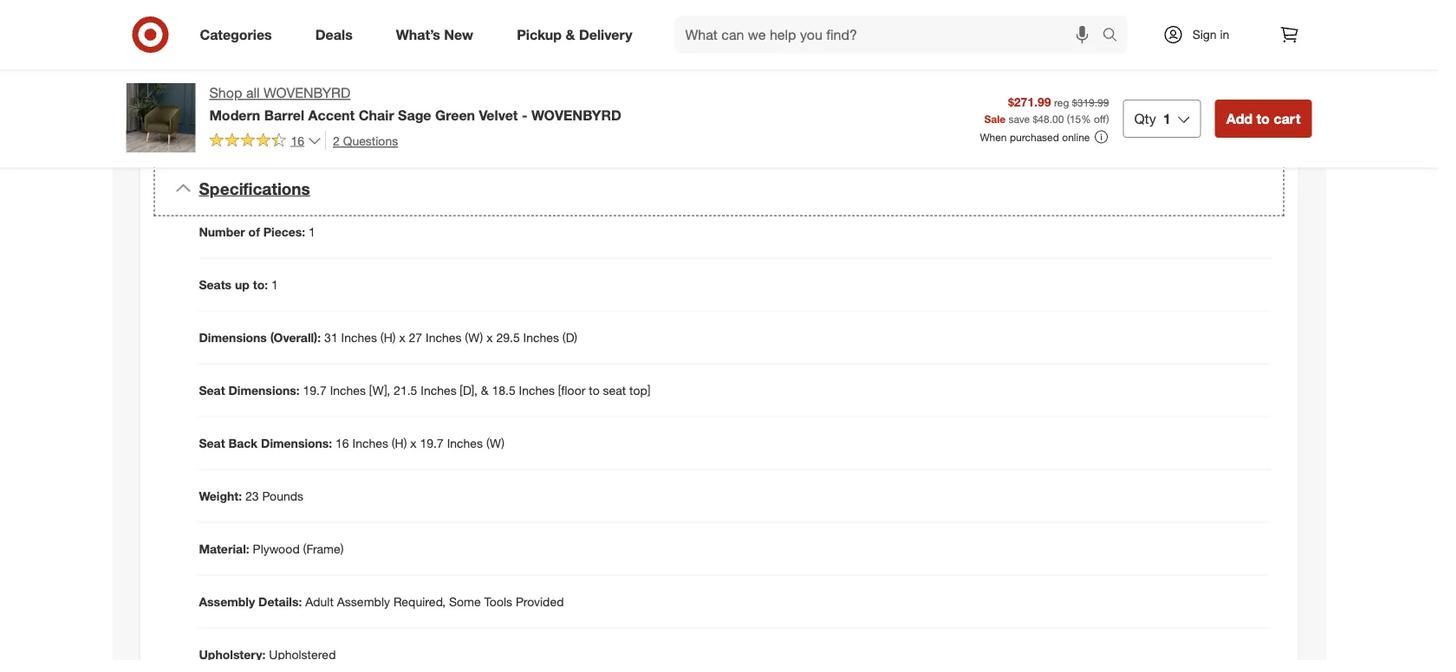 Task type: locate. For each thing, give the bounding box(es) containing it.
0 horizontal spatial 16
[[291, 133, 304, 148]]

adult
[[305, 594, 334, 610]]

search
[[1094, 28, 1136, 45]]

0 vertical spatial or
[[388, 33, 399, 48]]

sign
[[1192, 27, 1217, 42]]

1 right pieces:
[[309, 224, 315, 239]]

16
[[291, 133, 304, 148], [336, 436, 349, 451]]

1 vertical spatial to
[[589, 383, 600, 398]]

0 vertical spatial dimensions:
[[228, 383, 300, 398]]

inches right 18.5
[[519, 383, 555, 398]]

new
[[444, 26, 473, 43]]

needed
[[395, 106, 436, 121]]

damp
[[314, 106, 345, 121]]

wovenbyrd up with on the top left
[[264, 85, 350, 101]]

1 vertical spatial a
[[304, 106, 310, 121]]

x left 29.5
[[487, 330, 493, 345]]

assembly
[[315, 81, 367, 96]]

material: plywood (frame)
[[199, 541, 344, 557]]

on
[[258, 33, 271, 48]]

or right space
[[388, 33, 399, 48]]

dimensions:
[[228, 383, 300, 398], [261, 436, 332, 451]]

top]
[[629, 383, 650, 398]]

0 vertical spatial a
[[457, 33, 464, 48]]

enjoy in your living room, bedroom, or entrway
[[216, 57, 468, 72]]

seat down dimensions
[[199, 383, 225, 398]]

0 vertical spatial to
[[1257, 110, 1270, 127]]

1 horizontal spatial assembly
[[337, 594, 390, 610]]

1 horizontal spatial &
[[566, 26, 575, 43]]

to
[[1257, 110, 1270, 127], [589, 383, 600, 398]]

1 vertical spatial &
[[481, 383, 489, 398]]

to inside button
[[1257, 110, 1270, 127]]

1 seat from the top
[[199, 383, 225, 398]]

0 horizontal spatial 1
[[271, 277, 278, 292]]

0 horizontal spatial (w)
[[465, 330, 483, 345]]

assembly right the adult
[[337, 594, 390, 610]]

inches left (d)
[[523, 330, 559, 345]]

x down 21.5
[[410, 436, 417, 451]]

1 vertical spatial dimensions:
[[261, 436, 332, 451]]

What can we help you find? suggestions appear below search field
[[675, 16, 1107, 54]]

1 horizontal spatial 16
[[336, 436, 349, 451]]

1 right 'qty'
[[1163, 110, 1171, 127]]

1 assembly from the left
[[199, 594, 255, 610]]

1 for number of pieces: 1
[[309, 224, 315, 239]]

details:
[[258, 594, 302, 610]]

as up entrway
[[441, 33, 454, 48]]

0 vertical spatial as
[[441, 33, 454, 48]]

0 vertical spatial 16
[[291, 133, 304, 148]]

0 vertical spatial 1
[[1163, 110, 1171, 127]]

as
[[441, 33, 454, 48], [379, 106, 391, 121]]

(w) left 29.5
[[465, 330, 483, 345]]

seat left "back"
[[199, 436, 225, 451]]

[w],
[[369, 383, 390, 398]]

a right with on the top left
[[304, 106, 310, 121]]

inches left [w],
[[330, 383, 366, 398]]

0 vertical spatial (h)
[[380, 330, 396, 345]]

(w) down 18.5
[[486, 436, 505, 451]]

or down shines
[[411, 57, 422, 72]]

0 horizontal spatial a
[[304, 106, 310, 121]]

1 vertical spatial 1
[[309, 224, 315, 239]]

19.7
[[303, 383, 327, 398], [420, 436, 444, 451]]

1 horizontal spatial 19.7
[[420, 436, 444, 451]]

your
[[262, 57, 286, 72]]

in left your
[[249, 57, 259, 72]]

19.7 down seat dimensions: 19.7 inches [w], 21.5 inches [d], & 18.5 inches [floor to seat top]
[[420, 436, 444, 451]]

seat
[[199, 383, 225, 398], [199, 436, 225, 451]]

(h) left 27
[[380, 330, 396, 345]]

categories
[[200, 26, 272, 43]]

0 horizontal spatial assembly
[[199, 594, 255, 610]]

seat for seat dimensions: 19.7 inches [w], 21.5 inches [d], & 18.5 inches [floor to seat top]
[[199, 383, 225, 398]]

1 vertical spatial seat
[[199, 436, 225, 451]]

cart
[[1274, 110, 1301, 127]]

0 vertical spatial &
[[566, 26, 575, 43]]

[floor
[[558, 383, 586, 398]]

%
[[1081, 112, 1091, 125]]

pair
[[467, 33, 487, 48]]

29.5
[[496, 330, 520, 345]]

save
[[1009, 112, 1030, 125]]

to:
[[253, 277, 268, 292]]

0 horizontal spatial 19.7
[[303, 383, 327, 398]]

1 horizontal spatial 1
[[309, 224, 315, 239]]

to right add
[[1257, 110, 1270, 127]]

required,
[[393, 594, 446, 610]]

back
[[228, 436, 258, 451]]

(h)
[[380, 330, 396, 345], [392, 436, 407, 451]]

inches left [d], at the left bottom of page
[[421, 383, 457, 398]]

wovenbyrd right -
[[531, 106, 621, 123]]

1 horizontal spatial to
[[1257, 110, 1270, 127]]

weight: 23 pounds
[[199, 489, 303, 504]]

online
[[1062, 130, 1090, 143]]

inches right 31 at the left of page
[[341, 330, 377, 345]]

(h) down 21.5
[[392, 436, 407, 451]]

to left seat on the bottom of the page
[[589, 383, 600, 398]]

wovenbyrd
[[264, 85, 350, 101], [531, 106, 621, 123]]

inches down [w],
[[352, 436, 388, 451]]

add
[[1226, 110, 1253, 127]]

dimensions: right "back"
[[261, 436, 332, 451]]

x
[[399, 330, 405, 345], [487, 330, 493, 345], [410, 436, 417, 451]]

deals
[[315, 26, 353, 43]]

living
[[289, 57, 317, 72]]

a left pair
[[457, 33, 464, 48]]

1 right to:
[[271, 277, 278, 292]]

with
[[278, 106, 301, 121]]

green
[[435, 106, 475, 123]]

18.5
[[492, 383, 516, 398]]

stands
[[216, 33, 254, 48]]

1 vertical spatial or
[[411, 57, 422, 72]]

19.7 down 31 at the left of page
[[303, 383, 327, 398]]

1 vertical spatial (h)
[[392, 436, 407, 451]]

21.5
[[394, 383, 417, 398]]

2 vertical spatial 1
[[271, 277, 278, 292]]

inches
[[341, 330, 377, 345], [426, 330, 462, 345], [523, 330, 559, 345], [330, 383, 366, 398], [421, 383, 457, 398], [519, 383, 555, 398], [352, 436, 388, 451], [447, 436, 483, 451]]

bedroom,
[[355, 57, 407, 72]]

(overall):
[[270, 330, 321, 345]]

0 vertical spatial (w)
[[465, 330, 483, 345]]

2 seat from the top
[[199, 436, 225, 451]]

1 horizontal spatial or
[[411, 57, 422, 72]]

assembly down material:
[[199, 594, 255, 610]]

dimensions: up "back"
[[228, 383, 300, 398]]

sage
[[398, 106, 431, 123]]

material:
[[199, 541, 249, 557]]

reg
[[1054, 96, 1069, 109]]

as right the 'cloth'
[[379, 106, 391, 121]]

1 horizontal spatial (w)
[[486, 436, 505, 451]]

&
[[566, 26, 575, 43], [481, 383, 489, 398]]

categories link
[[185, 16, 294, 54]]

& right [d], at the left bottom of page
[[481, 383, 489, 398]]

or
[[388, 33, 399, 48], [411, 57, 422, 72]]

x left 27
[[399, 330, 405, 345]]

dimensions
[[199, 330, 267, 345]]

deals link
[[301, 16, 374, 54]]

seat for seat back dimensions: 16 inches (h) x 19.7 inches (w)
[[199, 436, 225, 451]]

0 vertical spatial seat
[[199, 383, 225, 398]]

1 vertical spatial wovenbyrd
[[531, 106, 621, 123]]

0 horizontal spatial as
[[379, 106, 391, 121]]

weight:
[[199, 489, 242, 504]]

in left any at the top left of the page
[[317, 33, 326, 48]]

a
[[457, 33, 464, 48], [304, 106, 310, 121]]

shop all wovenbyrd modern barrel accent chair sage green velvet - wovenbyrd
[[209, 85, 621, 123]]

assembly details: adult assembly required, some tools provided
[[199, 594, 564, 610]]

& right pickup
[[566, 26, 575, 43]]

1
[[1163, 110, 1171, 127], [309, 224, 315, 239], [271, 277, 278, 292]]

0 vertical spatial wovenbyrd
[[264, 85, 350, 101]]

0 vertical spatial 19.7
[[303, 383, 327, 398]]

0 horizontal spatial wovenbyrd
[[264, 85, 350, 101]]

(frame)
[[303, 541, 344, 557]]

in
[[1220, 27, 1230, 42], [317, 33, 326, 48], [249, 57, 259, 72], [282, 81, 292, 96]]

barrel
[[264, 106, 304, 123]]

2 assembly from the left
[[337, 594, 390, 610]]



Task type: describe. For each thing, give the bounding box(es) containing it.
0 horizontal spatial or
[[388, 33, 399, 48]]

16 link
[[209, 131, 322, 152]]

what's
[[396, 26, 440, 43]]

clean
[[246, 106, 275, 121]]

1 vertical spatial 16
[[336, 436, 349, 451]]

23
[[245, 489, 259, 504]]

sale
[[984, 112, 1006, 125]]

modern
[[209, 106, 260, 123]]

entrway
[[425, 57, 468, 72]]

& inside "link"
[[566, 26, 575, 43]]

room,
[[320, 57, 351, 72]]

leg
[[295, 81, 312, 96]]

stands on its own in any space or shines as a pair
[[216, 33, 487, 48]]

specifications
[[199, 178, 310, 198]]

easy
[[216, 81, 242, 96]]

provided
[[516, 594, 564, 610]]

48.00
[[1038, 112, 1064, 125]]

some
[[449, 594, 481, 610]]

sign in
[[1192, 27, 1230, 42]]

delivery
[[579, 26, 632, 43]]

specifications button
[[154, 161, 1284, 216]]

velvet
[[479, 106, 518, 123]]

seats up to: 1
[[199, 277, 278, 292]]

1 vertical spatial 19.7
[[420, 436, 444, 451]]

0 horizontal spatial x
[[399, 330, 405, 345]]

31
[[324, 330, 338, 345]]

inches down [d], at the left bottom of page
[[447, 436, 483, 451]]

1 vertical spatial as
[[379, 106, 391, 121]]

qty 1
[[1134, 110, 1171, 127]]

what's new
[[396, 26, 473, 43]]

pounds
[[262, 489, 303, 504]]

number of pieces: 1
[[199, 224, 315, 239]]

its
[[275, 33, 287, 48]]

own
[[291, 33, 313, 48]]

purchased
[[1010, 130, 1059, 143]]

all
[[246, 85, 260, 101]]

space
[[352, 33, 385, 48]]

-
[[522, 106, 527, 123]]

pickup
[[517, 26, 562, 43]]

seat dimensions: 19.7 inches [w], 21.5 inches [d], & 18.5 inches [floor to seat top]
[[199, 383, 650, 398]]

chair
[[359, 106, 394, 123]]

2 questions
[[333, 133, 398, 148]]

plywood
[[253, 541, 300, 557]]

in right sign
[[1220, 27, 1230, 42]]

add to cart
[[1226, 110, 1301, 127]]

in left leg
[[282, 81, 292, 96]]

cloth
[[348, 106, 375, 121]]

15
[[1070, 112, 1081, 125]]

search button
[[1094, 16, 1136, 57]]

what's new link
[[381, 16, 495, 54]]

when purchased online
[[980, 130, 1090, 143]]

1 horizontal spatial wovenbyrd
[[531, 106, 621, 123]]

screw-
[[245, 81, 282, 96]]

1 horizontal spatial x
[[410, 436, 417, 451]]

27
[[409, 330, 422, 345]]

(d)
[[562, 330, 577, 345]]

number
[[199, 224, 245, 239]]

)
[[1106, 112, 1109, 125]]

shines
[[403, 33, 438, 48]]

seat
[[603, 383, 626, 398]]

pickup & delivery
[[517, 26, 632, 43]]

enjoy
[[216, 57, 246, 72]]

0 horizontal spatial &
[[481, 383, 489, 398]]

pickup & delivery link
[[502, 16, 654, 54]]

up
[[235, 277, 250, 292]]

tools
[[484, 594, 512, 610]]

accent
[[308, 106, 355, 123]]

spot
[[216, 106, 242, 121]]

$271.99 reg $319.99 sale save $ 48.00 ( 15 % off )
[[984, 94, 1109, 125]]

1 horizontal spatial a
[[457, 33, 464, 48]]

$
[[1033, 112, 1038, 125]]

questions
[[343, 133, 398, 148]]

2 questions link
[[325, 131, 398, 151]]

of
[[248, 224, 260, 239]]

2 horizontal spatial x
[[487, 330, 493, 345]]

1 horizontal spatial as
[[441, 33, 454, 48]]

shop
[[209, 85, 242, 101]]

dimensions (overall): 31 inches (h) x 27 inches (w) x 29.5 inches (d)
[[199, 330, 577, 345]]

spot clean with a damp cloth as needed
[[216, 106, 436, 121]]

$319.99
[[1072, 96, 1109, 109]]

0 horizontal spatial to
[[589, 383, 600, 398]]

1 for seats up to: 1
[[271, 277, 278, 292]]

1 vertical spatial (w)
[[486, 436, 505, 451]]

off
[[1094, 112, 1106, 125]]

2 horizontal spatial 1
[[1163, 110, 1171, 127]]

inches right 27
[[426, 330, 462, 345]]

image of modern barrel accent chair sage green velvet - wovenbyrd image
[[126, 83, 195, 153]]

easy screw-in leg assembly
[[216, 81, 367, 96]]

$271.99
[[1008, 94, 1051, 109]]

sign in link
[[1148, 16, 1257, 54]]

seat back dimensions: 16 inches (h) x 19.7 inches (w)
[[199, 436, 505, 451]]

any
[[329, 33, 349, 48]]

[d],
[[460, 383, 478, 398]]



Task type: vqa. For each thing, say whether or not it's contained in the screenshot.


